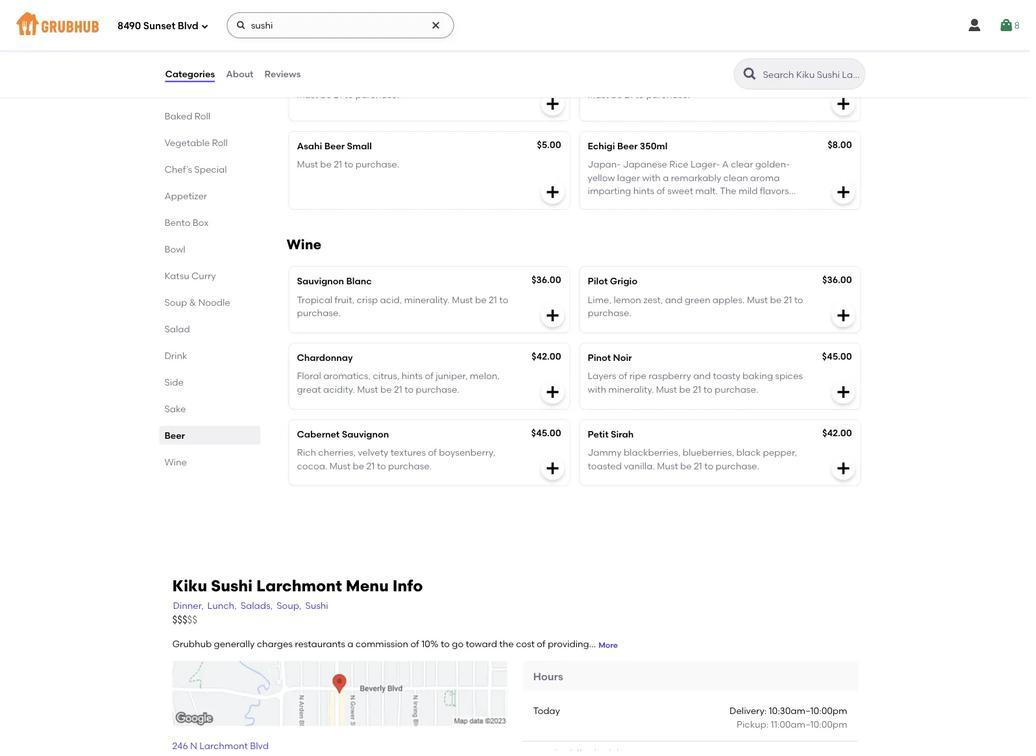 Task type: describe. For each thing, give the bounding box(es) containing it.
sushi button
[[305, 599, 329, 614]]

beer inside tab
[[165, 430, 185, 441]]

21 inside floral aromatics, citrus, hints of juniper, melon, great acidity. must be 21 to purchase.
[[394, 384, 403, 395]]

blackberries,
[[624, 447, 681, 458]]

chardonnay
[[297, 352, 353, 363]]

hints
[[402, 371, 423, 382]]

svg image inside 8 button
[[1000, 18, 1015, 33]]

minerality. inside tropical fruit, crisp acid, minerality. must be 21 to purchase.
[[405, 294, 450, 305]]

jammy
[[588, 447, 622, 458]]

side tab
[[165, 375, 256, 389]]

side
[[165, 377, 184, 388]]

11:00am–10:00pm
[[772, 719, 848, 730]]

chef's special
[[165, 164, 227, 175]]

to inside jammy blackberries, blueberries, black pepper, toasted vanilla. must be 21 to purchase.
[[705, 461, 714, 472]]

of left 10%
[[411, 639, 420, 650]]

soup & noodle
[[165, 297, 230, 308]]

of inside rich cherries, velvety textures of boysenberry, cocoa. must be 21 to purchase.
[[428, 447, 437, 458]]

juniper,
[[436, 371, 468, 382]]

info
[[393, 577, 423, 595]]

$$$$$
[[172, 615, 197, 626]]

more
[[599, 641, 618, 650]]

wine tab
[[165, 455, 256, 469]]

go
[[452, 639, 464, 650]]

bento box tab
[[165, 216, 256, 229]]

petit sirah
[[588, 429, 634, 440]]

svg image for sapporo beer small
[[545, 96, 561, 112]]

petit
[[588, 429, 609, 440]]

green
[[685, 294, 711, 305]]

dinner,
[[173, 601, 204, 612]]

tropical fruit, crisp acid, minerality. must be 21 to purchase.
[[297, 294, 509, 318]]

bento
[[165, 217, 191, 228]]

$36.00 for tropical fruit, crisp acid, minerality. must be 21 to purchase.
[[532, 274, 562, 286]]

$5.00 for asahi
[[537, 70, 562, 81]]

acidity.
[[323, 384, 355, 395]]

svg image for sauvignon blanc
[[545, 308, 561, 323]]

wine inside tab
[[165, 457, 187, 468]]

roll for vegetable
[[212, 137, 228, 148]]

pickup: 11:00am–10:00pm
[[737, 719, 848, 730]]

layers of ripe raspberry and toasty baking spices with minerality. must be 21 to purchase.
[[588, 371, 804, 395]]

appetizer
[[165, 190, 207, 201]]

asahi beer small
[[297, 141, 372, 152]]

bento box
[[165, 217, 209, 228]]

spices
[[776, 371, 804, 382]]

bowl
[[165, 244, 186, 255]]

be inside rich cherries, velvety textures of boysenberry, cocoa. must be 21 to purchase.
[[353, 461, 365, 472]]

must be 21 to purchase. for asahi beer small
[[297, 159, 400, 170]]

hand roll
[[165, 30, 207, 42]]

minerality. inside layers of ripe raspberry and toasty baking spices with minerality. must be 21 to purchase.
[[609, 384, 654, 395]]

must inside tropical fruit, crisp acid, minerality. must be 21 to purchase.
[[452, 294, 473, 305]]

today
[[534, 706, 561, 717]]

must inside jammy blackberries, blueberries, black pepper, toasted vanilla. must be 21 to purchase.
[[658, 461, 679, 472]]

more button
[[599, 640, 618, 651]]

beer for sapporo beer small
[[338, 71, 358, 82]]

blanc
[[347, 276, 372, 287]]

soup, button
[[276, 599, 302, 614]]

categories button
[[165, 51, 216, 97]]

8 button
[[1000, 14, 1021, 37]]

pilot grigio
[[588, 276, 638, 287]]

vanilla.
[[624, 461, 655, 472]]

svg image for petit sirah
[[836, 461, 852, 477]]

$45.00 for layers of ripe raspberry and toasty baking spices with minerality. must be 21 to purchase.
[[823, 351, 853, 362]]

cabernet sauvignon
[[297, 429, 389, 440]]

sunset
[[143, 20, 176, 32]]

$8.00
[[828, 139, 853, 150]]

must be 21 to purchase. for sapporo beer small
[[297, 89, 400, 101]]

sake tab
[[165, 402, 256, 416]]

beer for asahi beer small
[[325, 141, 345, 152]]

layers
[[588, 371, 617, 382]]

pepper,
[[764, 447, 798, 458]]

lemon
[[614, 294, 642, 305]]

21 inside jammy blackberries, blueberries, black pepper, toasted vanilla. must be 21 to purchase.
[[694, 461, 703, 472]]

21 inside tropical fruit, crisp acid, minerality. must be 21 to purchase.
[[489, 294, 498, 305]]

pinot noir
[[588, 352, 633, 363]]

large
[[638, 71, 664, 82]]

must inside layers of ripe raspberry and toasty baking spices with minerality. must be 21 to purchase.
[[657, 384, 678, 395]]

Search Kiku Sushi Larchmont search field
[[762, 68, 862, 81]]

sirah
[[611, 429, 634, 440]]

rich cherries, velvety textures of boysenberry, cocoa. must be 21 to purchase.
[[297, 447, 496, 472]]

delivery: 10:30am–10:00pm
[[730, 706, 848, 717]]

sapporo beer small
[[297, 71, 385, 82]]

cocoa.
[[297, 461, 328, 472]]

tempura
[[165, 57, 204, 68]]

tropical
[[297, 294, 333, 305]]

to inside layers of ripe raspberry and toasty baking spices with minerality. must be 21 to purchase.
[[704, 384, 713, 395]]

box
[[193, 217, 209, 228]]

reviews button
[[264, 51, 302, 97]]

chef's
[[165, 164, 192, 175]]

soup & noodle tab
[[165, 296, 256, 309]]

salads, button
[[240, 599, 274, 614]]

providing
[[548, 639, 590, 650]]

of inside layers of ripe raspberry and toasty baking spices with minerality. must be 21 to purchase.
[[619, 371, 628, 382]]

melon,
[[470, 371, 500, 382]]

21 inside rich cherries, velvety textures of boysenberry, cocoa. must be 21 to purchase.
[[367, 461, 375, 472]]

soup
[[165, 297, 187, 308]]

no rice roll
[[165, 84, 217, 95]]

small for asahi beer small
[[347, 141, 372, 152]]

baking
[[743, 371, 774, 382]]

purchase. inside jammy blackberries, blueberries, black pepper, toasted vanilla. must be 21 to purchase.
[[716, 461, 760, 472]]

boysenberry,
[[439, 447, 496, 458]]

drink
[[165, 350, 187, 361]]

purchase. inside "lime, lemon zest, and green apples. must be 21 to purchase."
[[588, 307, 632, 318]]

raspberry
[[649, 371, 692, 382]]

the
[[500, 639, 514, 650]]

8490 sunset blvd
[[118, 20, 199, 32]]

purchase. inside rich cherries, velvety textures of boysenberry, cocoa. must be 21 to purchase.
[[388, 461, 432, 472]]

tempura roll
[[165, 57, 222, 68]]

baked roll tab
[[165, 109, 256, 123]]

no
[[165, 84, 177, 95]]

great
[[297, 384, 321, 395]]

...
[[590, 639, 596, 650]]

baked roll
[[165, 110, 211, 121]]

lime, lemon zest, and green apples. must be 21 to purchase.
[[588, 294, 804, 318]]

purchase. inside layers of ripe raspberry and toasty baking spices with minerality. must be 21 to purchase.
[[715, 384, 759, 395]]

sapporo
[[297, 71, 336, 82]]



Task type: vqa. For each thing, say whether or not it's contained in the screenshot.
pancakes within the 'FOUR PURPLE BUTTERMILK PANCAKES LAYERED WITH CREAMY CHEESECAKE MOUSSE & TOPPED WITH PURPLE CREAM CHEESE ICING, WHIPPED TOPPING AND GOLD GLITTER SUGAR.'
no



Task type: locate. For each thing, give the bounding box(es) containing it.
must be 21 to purchase. down sapporo beer small in the left top of the page
[[297, 89, 400, 101]]

0 vertical spatial wine
[[287, 236, 322, 253]]

large
[[364, 2, 388, 13]]

21 inside layers of ripe raspberry and toasty baking spices with minerality. must be 21 to purchase.
[[693, 384, 702, 395]]

2 $5.00 from the top
[[537, 139, 562, 150]]

must inside rich cherries, velvety textures of boysenberry, cocoa. must be 21 to purchase.
[[330, 461, 351, 472]]

8
[[1015, 20, 1021, 31]]

must be 21 to purchase. for kirin light beer large
[[297, 20, 400, 31]]

be inside jammy blackberries, blueberries, black pepper, toasted vanilla. must be 21 to purchase.
[[681, 461, 692, 472]]

ripe
[[630, 371, 647, 382]]

1 vertical spatial $5.00
[[537, 139, 562, 150]]

roll for hand
[[191, 30, 207, 42]]

$36.00 for lime, lemon zest, and green apples. must be 21 to purchase.
[[823, 274, 853, 286]]

purchase. inside floral aromatics, citrus, hints of juniper, melon, great acidity. must be 21 to purchase.
[[416, 384, 460, 395]]

21 inside "lime, lemon zest, and green apples. must be 21 to purchase."
[[784, 294, 793, 305]]

main navigation navigation
[[0, 0, 1031, 51]]

1 horizontal spatial $45.00
[[823, 351, 853, 362]]

vegetable roll tab
[[165, 136, 256, 149]]

0 vertical spatial asahi
[[588, 71, 614, 82]]

and
[[666, 294, 683, 305], [694, 371, 711, 382]]

grubhub
[[172, 639, 212, 650]]

to
[[345, 20, 354, 31], [345, 89, 354, 101], [636, 89, 645, 101], [345, 159, 354, 170], [500, 294, 509, 305], [795, 294, 804, 305], [405, 384, 414, 395], [704, 384, 713, 395], [377, 461, 386, 472], [705, 461, 714, 472], [441, 639, 450, 650]]

must be 21 to purchase. down the kirin light beer large
[[297, 20, 400, 31]]

to inside "lime, lemon zest, and green apples. must be 21 to purchase."
[[795, 294, 804, 305]]

$45.00 for rich cherries, velvety textures of boysenberry, cocoa. must be 21 to purchase.
[[532, 428, 562, 439]]

svg image for chardonnay
[[545, 384, 561, 400]]

baked
[[165, 110, 193, 121]]

sauvignon
[[297, 276, 344, 287], [342, 429, 389, 440]]

minerality. down ripe
[[609, 384, 654, 395]]

0 horizontal spatial sushi
[[211, 577, 253, 595]]

small for sapporo beer small
[[360, 71, 385, 82]]

roll
[[191, 30, 207, 42], [206, 57, 222, 68], [201, 84, 217, 95], [195, 110, 211, 121], [212, 137, 228, 148]]

cabernet
[[297, 429, 340, 440]]

grigio
[[611, 276, 638, 287]]

asahi for asahi beer large
[[588, 71, 614, 82]]

0 vertical spatial $5.00
[[537, 70, 562, 81]]

must be 21 to purchase. down asahi beer small
[[297, 159, 400, 170]]

hours
[[534, 670, 564, 683]]

textures
[[391, 447, 426, 458]]

purchase. inside tropical fruit, crisp acid, minerality. must be 21 to purchase.
[[297, 307, 341, 318]]

echigi beer 350ml
[[588, 141, 668, 152]]

vegetable
[[165, 137, 210, 148]]

salads,
[[241, 601, 273, 612]]

1 horizontal spatial $36.00
[[823, 274, 853, 286]]

roll for baked
[[195, 110, 211, 121]]

beer
[[342, 2, 362, 13], [338, 71, 358, 82], [616, 71, 636, 82], [325, 141, 345, 152], [618, 141, 638, 152], [165, 430, 185, 441]]

wine down beer tab
[[165, 457, 187, 468]]

velvety
[[358, 447, 389, 458]]

be inside tropical fruit, crisp acid, minerality. must be 21 to purchase.
[[476, 294, 487, 305]]

$5.00 down main navigation navigation
[[537, 70, 562, 81]]

1 horizontal spatial sushi
[[306, 601, 329, 612]]

sushi down larchmont
[[306, 601, 329, 612]]

and inside "lime, lemon zest, and green apples. must be 21 to purchase."
[[666, 294, 683, 305]]

and left toasty at the right of the page
[[694, 371, 711, 382]]

zest,
[[644, 294, 663, 305]]

hand roll tab
[[165, 29, 256, 43]]

2 $36.00 from the left
[[823, 274, 853, 286]]

citrus,
[[373, 371, 400, 382]]

1 $5.00 from the top
[[537, 70, 562, 81]]

menu
[[346, 577, 389, 595]]

1 horizontal spatial $42.00
[[823, 428, 853, 439]]

8490
[[118, 20, 141, 32]]

Search for food, convenience, alcohol... search field
[[227, 12, 455, 38]]

0 horizontal spatial $45.00
[[532, 428, 562, 439]]

be
[[320, 20, 332, 31], [320, 89, 332, 101], [612, 89, 623, 101], [320, 159, 332, 170], [476, 294, 487, 305], [771, 294, 782, 305], [381, 384, 392, 395], [680, 384, 691, 395], [353, 461, 365, 472], [681, 461, 692, 472]]

sauvignon blanc
[[297, 276, 372, 287]]

roll right hand
[[191, 30, 207, 42]]

reviews
[[265, 68, 301, 79]]

0 horizontal spatial minerality.
[[405, 294, 450, 305]]

sauvignon up velvety
[[342, 429, 389, 440]]

to inside floral aromatics, citrus, hints of juniper, melon, great acidity. must be 21 to purchase.
[[405, 384, 414, 395]]

1 vertical spatial minerality.
[[609, 384, 654, 395]]

curry
[[192, 270, 216, 281]]

noir
[[614, 352, 633, 363]]

0 horizontal spatial $36.00
[[532, 274, 562, 286]]

&
[[189, 297, 196, 308]]

of right cost
[[537, 639, 546, 650]]

sushi
[[211, 577, 253, 595], [306, 601, 329, 612]]

roll for tempura
[[206, 57, 222, 68]]

0 vertical spatial small
[[360, 71, 385, 82]]

dinner, button
[[172, 599, 204, 614]]

of right hints
[[425, 371, 434, 382]]

salad tab
[[165, 322, 256, 336]]

1 vertical spatial sauvignon
[[342, 429, 389, 440]]

0 vertical spatial sauvignon
[[297, 276, 344, 287]]

0 vertical spatial minerality.
[[405, 294, 450, 305]]

appetizer tab
[[165, 189, 256, 203]]

1 vertical spatial small
[[347, 141, 372, 152]]

0 horizontal spatial asahi
[[297, 141, 322, 152]]

$$$
[[172, 615, 187, 626]]

roll inside 'tab'
[[206, 57, 222, 68]]

lunch, button
[[207, 599, 238, 614]]

must inside "lime, lemon zest, and green apples. must be 21 to purchase."
[[748, 294, 769, 305]]

1 vertical spatial sushi
[[306, 601, 329, 612]]

asahi
[[588, 71, 614, 82], [297, 141, 322, 152]]

tab
[[165, 3, 256, 16]]

beer tab
[[165, 429, 256, 442]]

crisp
[[357, 294, 378, 305]]

pilot
[[588, 276, 608, 287]]

salad
[[165, 323, 190, 335]]

$42.00
[[532, 351, 562, 362], [823, 428, 853, 439]]

10:30am–10:00pm
[[770, 706, 848, 717]]

$42.00 for floral aromatics, citrus, hints of juniper, melon, great acidity. must be 21 to purchase.
[[532, 351, 562, 362]]

svg image for pilot grigio
[[836, 308, 852, 323]]

wine
[[287, 236, 322, 253], [165, 457, 187, 468]]

katsu curry tab
[[165, 269, 256, 283]]

tempura roll tab
[[165, 56, 256, 69]]

jammy blackberries, blueberries, black pepper, toasted vanilla. must be 21 to purchase.
[[588, 447, 798, 472]]

kiku
[[172, 577, 207, 595]]

beer for asahi beer large
[[616, 71, 636, 82]]

be inside "lime, lemon zest, and green apples. must be 21 to purchase."
[[771, 294, 782, 305]]

must be 21 to purchase. for asahi beer large
[[588, 89, 691, 101]]

$5.00 left the echigi on the right top of the page
[[537, 139, 562, 150]]

of inside floral aromatics, citrus, hints of juniper, melon, great acidity. must be 21 to purchase.
[[425, 371, 434, 382]]

1 vertical spatial asahi
[[297, 141, 322, 152]]

blvd
[[178, 20, 199, 32]]

$9.00
[[829, 70, 853, 81]]

toasted
[[588, 461, 622, 472]]

grubhub generally charges restaurants a commission of 10% to go toward the cost of providing ... more
[[172, 639, 618, 650]]

floral aromatics, citrus, hints of juniper, melon, great acidity. must be 21 to purchase.
[[297, 371, 500, 395]]

kiku sushi larchmont menu info
[[172, 577, 423, 595]]

roll up special
[[212, 137, 228, 148]]

lunch,
[[208, 601, 237, 612]]

roll right the baked
[[195, 110, 211, 121]]

$42.00 for jammy blackberries, blueberries, black pepper, toasted vanilla. must be 21 to purchase.
[[823, 428, 853, 439]]

svg image for asahi beer large
[[836, 96, 852, 112]]

aromatics,
[[324, 371, 371, 382]]

about
[[226, 68, 254, 79]]

sauvignon up tropical
[[297, 276, 344, 287]]

delivery:
[[730, 706, 767, 717]]

roll right rice
[[201, 84, 217, 95]]

1 vertical spatial wine
[[165, 457, 187, 468]]

charges
[[257, 639, 293, 650]]

1 vertical spatial $45.00
[[532, 428, 562, 439]]

0 vertical spatial $42.00
[[532, 351, 562, 362]]

1 horizontal spatial wine
[[287, 236, 322, 253]]

1 horizontal spatial minerality.
[[609, 384, 654, 395]]

$5.00 for echigi
[[537, 139, 562, 150]]

soup,
[[277, 601, 302, 612]]

katsu curry
[[165, 270, 216, 281]]

1 horizontal spatial and
[[694, 371, 711, 382]]

350ml
[[640, 141, 668, 152]]

light
[[320, 2, 339, 13]]

1 vertical spatial and
[[694, 371, 711, 382]]

be inside floral aromatics, citrus, hints of juniper, melon, great acidity. must be 21 to purchase.
[[381, 384, 392, 395]]

floral
[[297, 371, 321, 382]]

drink tab
[[165, 349, 256, 362]]

to inside rich cherries, velvety textures of boysenberry, cocoa. must be 21 to purchase.
[[377, 461, 386, 472]]

toward
[[466, 639, 498, 650]]

dinner, lunch, salads, soup, sushi
[[173, 601, 329, 612]]

be inside layers of ripe raspberry and toasty baking spices with minerality. must be 21 to purchase.
[[680, 384, 691, 395]]

0 horizontal spatial wine
[[165, 457, 187, 468]]

cost
[[516, 639, 535, 650]]

must inside floral aromatics, citrus, hints of juniper, melon, great acidity. must be 21 to purchase.
[[357, 384, 379, 395]]

0 vertical spatial and
[[666, 294, 683, 305]]

minerality. right acid,
[[405, 294, 450, 305]]

0 horizontal spatial $42.00
[[532, 351, 562, 362]]

kirin light beer large
[[297, 2, 388, 13]]

svg image
[[968, 18, 983, 33], [1000, 18, 1015, 33], [201, 22, 209, 30], [545, 185, 561, 200], [836, 185, 852, 200], [836, 384, 852, 400], [545, 461, 561, 477]]

generally
[[214, 639, 255, 650]]

1 horizontal spatial asahi
[[588, 71, 614, 82]]

blueberries,
[[683, 447, 735, 458]]

svg image
[[236, 20, 247, 31], [431, 20, 442, 31], [545, 96, 561, 112], [836, 96, 852, 112], [545, 308, 561, 323], [836, 308, 852, 323], [545, 384, 561, 400], [836, 461, 852, 477]]

1 vertical spatial $42.00
[[823, 428, 853, 439]]

sushi up lunch,
[[211, 577, 253, 595]]

of left ripe
[[619, 371, 628, 382]]

asahi for asahi beer small
[[297, 141, 322, 152]]

to inside tropical fruit, crisp acid, minerality. must be 21 to purchase.
[[500, 294, 509, 305]]

0 vertical spatial sushi
[[211, 577, 253, 595]]

wine up sauvignon blanc
[[287, 236, 322, 253]]

vegetable roll
[[165, 137, 228, 148]]

pickup:
[[737, 719, 769, 730]]

must
[[297, 20, 318, 31], [297, 89, 318, 101], [588, 89, 609, 101], [297, 159, 318, 170], [452, 294, 473, 305], [748, 294, 769, 305], [357, 384, 379, 395], [657, 384, 678, 395], [330, 461, 351, 472], [658, 461, 679, 472]]

no rice roll tab
[[165, 82, 256, 96]]

rice
[[180, 84, 199, 95]]

0 horizontal spatial and
[[666, 294, 683, 305]]

echigi
[[588, 141, 616, 152]]

katsu
[[165, 270, 190, 281]]

and right zest,
[[666, 294, 683, 305]]

1 $36.00 from the left
[[532, 274, 562, 286]]

restaurants
[[295, 639, 346, 650]]

beer for echigi beer 350ml
[[618, 141, 638, 152]]

chef's special tab
[[165, 162, 256, 176]]

must be 21 to purchase. down large
[[588, 89, 691, 101]]

rich
[[297, 447, 316, 458]]

roll inside tab
[[212, 137, 228, 148]]

of right textures
[[428, 447, 437, 458]]

and inside layers of ripe raspberry and toasty baking spices with minerality. must be 21 to purchase.
[[694, 371, 711, 382]]

roll up categories
[[206, 57, 222, 68]]

bowl tab
[[165, 242, 256, 256]]

search icon image
[[743, 66, 758, 82]]

0 vertical spatial $45.00
[[823, 351, 853, 362]]

black
[[737, 447, 761, 458]]



